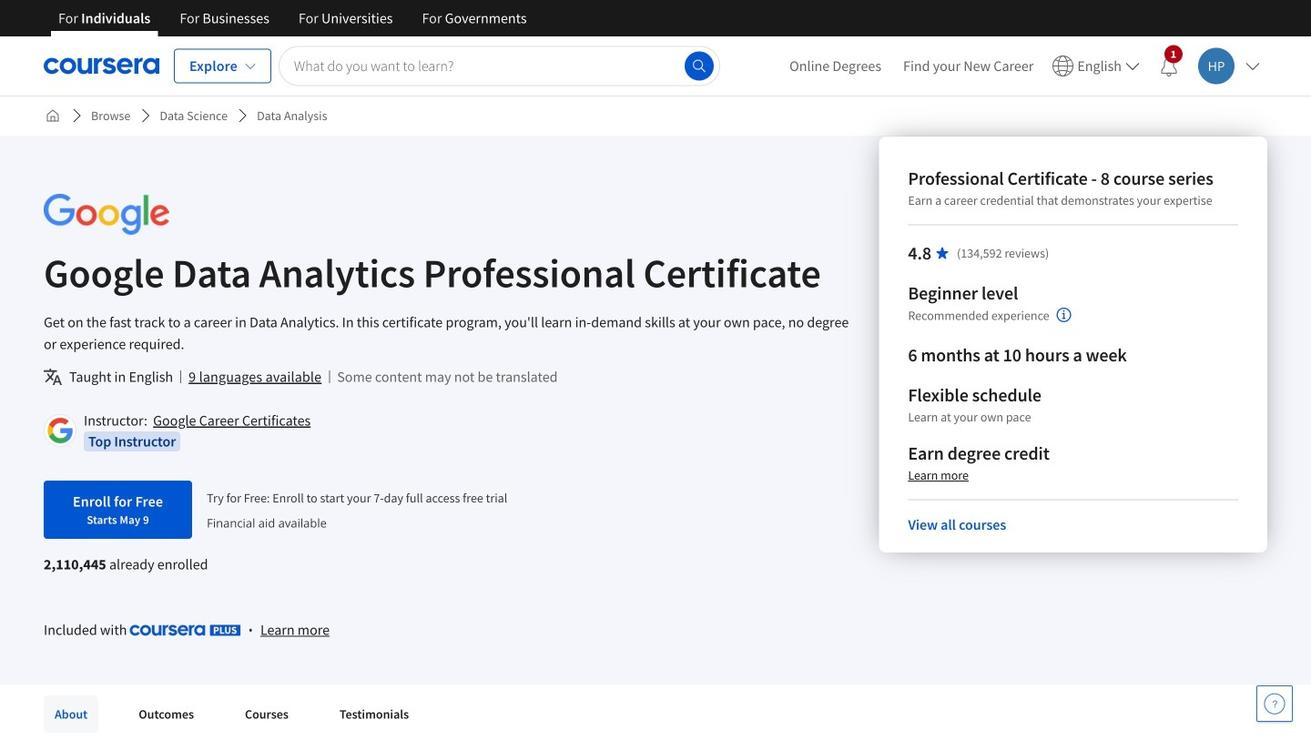 Task type: describe. For each thing, give the bounding box(es) containing it.
information about difficulty level pre-requisites. image
[[1057, 308, 1071, 322]]

help center image
[[1264, 693, 1286, 715]]

learn more about degree credit element
[[908, 466, 969, 484]]

coursera image
[[44, 51, 159, 81]]

coursera plus image
[[130, 625, 241, 636]]

banner navigation
[[44, 0, 541, 36]]



Task type: locate. For each thing, give the bounding box(es) containing it.
google career certificates image
[[46, 417, 74, 444]]

home image
[[46, 108, 60, 123]]

None search field
[[279, 46, 720, 86]]

What do you want to learn? text field
[[279, 46, 720, 86]]

google image
[[44, 194, 169, 235]]



Task type: vqa. For each thing, say whether or not it's contained in the screenshot.
What do you want to learn? 'text field'
yes



